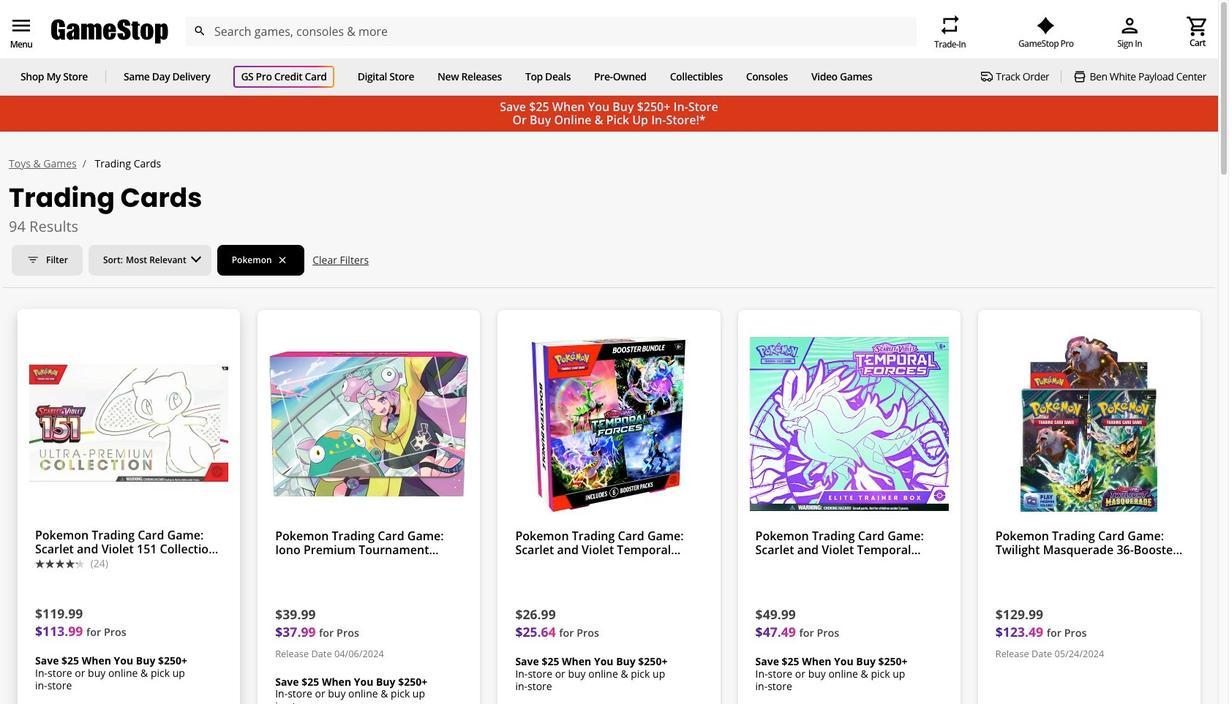 Task type: describe. For each thing, give the bounding box(es) containing it.
gamestop pro icon image
[[1037, 17, 1055, 34]]



Task type: locate. For each thing, give the bounding box(es) containing it.
None search field
[[185, 17, 917, 46]]

gamestop image
[[51, 17, 168, 46]]

Search games, consoles & more search field
[[214, 17, 890, 46]]



